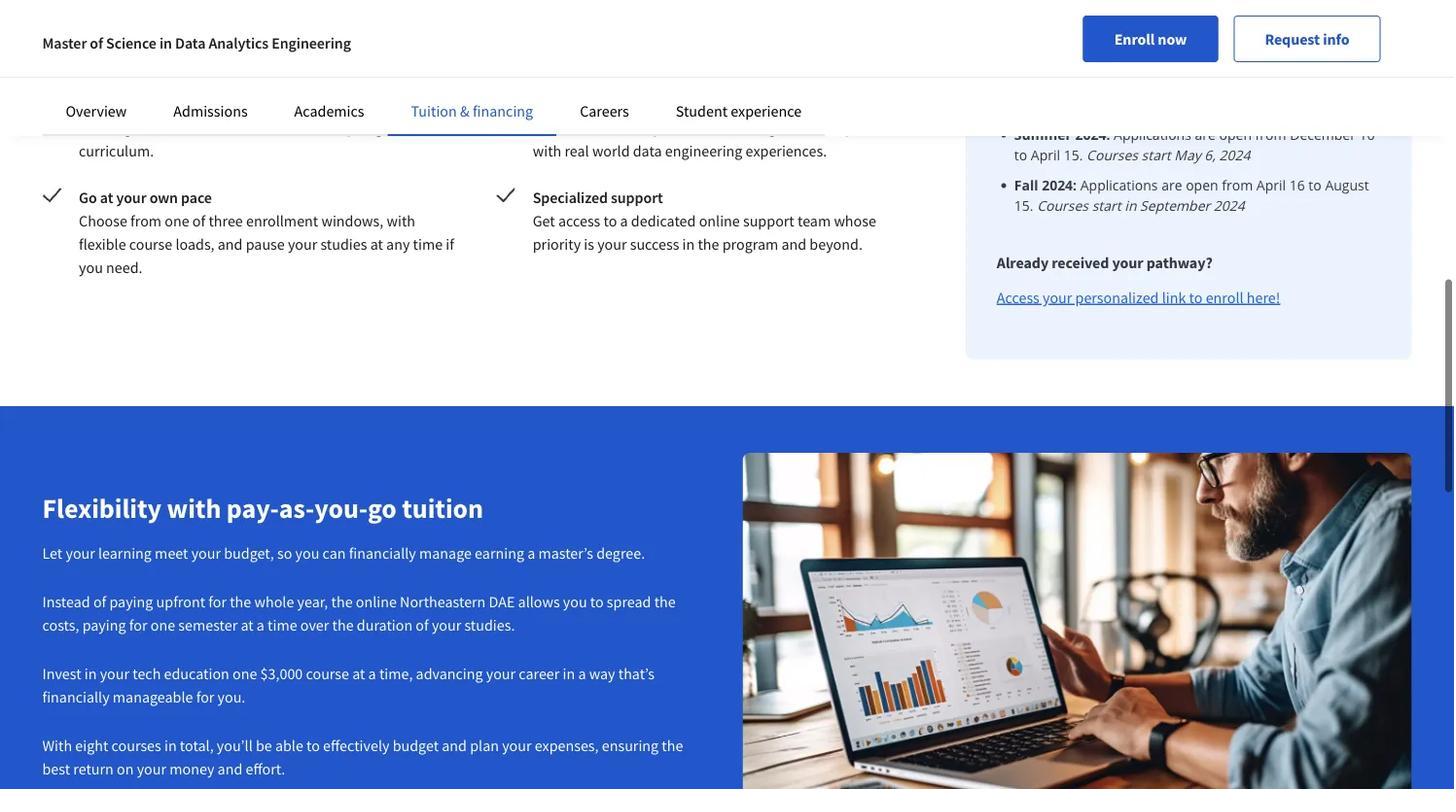 Task type: vqa. For each thing, say whether or not it's contained in the screenshot.
careers
yes



Task type: describe. For each thing, give the bounding box(es) containing it.
prior
[[662, 15, 694, 34]]

your right plan
[[502, 736, 532, 756]]

time inside instead of paying upfront for the whole year, the online northeastern dae allows you to spread the costs, paying for one semester at a time over the duration of your studies.
[[268, 616, 297, 635]]

1 horizontal spatial you
[[295, 544, 319, 563]]

engineering
[[272, 33, 351, 53]]

1 horizontal spatial support
[[743, 211, 794, 231]]

start for in
[[1092, 196, 1121, 215]]

will
[[310, 15, 333, 34]]

world
[[592, 141, 630, 160]]

year,
[[297, 592, 328, 612]]

online inside instead of paying upfront for the whole year, the online northeastern dae allows you to spread the costs, paying for one semester at a time over the duration of your studies.
[[356, 592, 397, 612]]

effort.
[[246, 759, 285, 779]]

can
[[322, 544, 346, 563]]

budget,
[[224, 544, 274, 563]]

in inside specialized support get access to a dedicated online support team whose priority is your success in the program and beyond.
[[682, 234, 695, 254]]

faculty
[[579, 94, 624, 114]]

with eight courses in total, you'll be able to effectively budget and plan your expenses, ensuring the best return on your money and effort.
[[42, 736, 683, 779]]

data
[[175, 33, 206, 53]]

summer
[[1014, 125, 1072, 144]]

overview
[[66, 101, 127, 121]]

your right meet
[[191, 544, 221, 563]]

may
[[1174, 146, 1201, 164]]

a left way
[[578, 664, 586, 684]]

upcoming enrollment windows:
[[997, 41, 1214, 60]]

an inside eight courses (32 credit hours) take eight $3,000 courses from an industry-aligned curriculum.
[[281, 118, 298, 137]]

to right cost
[[350, 38, 363, 57]]

courses inside with eight courses in total, you'll be able to effectively budget and plan your expenses, ensuring the best return on your money and effort.
[[111, 736, 161, 756]]

money
[[169, 759, 214, 779]]

degree.
[[596, 544, 645, 563]]

specialized support get access to a dedicated online support team whose priority is your success in the program and beyond.
[[533, 188, 876, 254]]

enrollment
[[246, 211, 318, 231]]

the inside specialized support get access to a dedicated online support team whose priority is your success in the program and beyond.
[[698, 234, 719, 254]]

career
[[519, 664, 560, 684]]

learning
[[98, 544, 152, 563]]

courses for fall 2024:
[[1037, 196, 1088, 215]]

receive
[[336, 15, 383, 34]]

0 vertical spatial for
[[208, 592, 227, 612]]

learn
[[533, 118, 569, 137]]

from inside go at your own pace choose from one of three enrollment windows, with flexible course loads, and pause your studies at any time if you need.
[[130, 211, 162, 231]]

complete.
[[366, 38, 431, 57]]

open for september
[[1186, 176, 1218, 195]]

a up complete.
[[386, 15, 393, 34]]

course inside invest in your tech education one $3,000 course at a time, advancing your career in a way that's financially manageable for you.
[[306, 664, 349, 684]]

access
[[558, 211, 600, 231]]

duration
[[357, 616, 413, 635]]

science
[[106, 33, 156, 53]]

already received your pathway?
[[997, 253, 1213, 272]]

eight inside with eight courses in total, you'll be able to effectively budget and plan your expenses, ensuring the best return on your money and effort.
[[75, 736, 108, 756]]

get
[[533, 211, 555, 231]]

one inside invest in your tech education one $3,000 course at a time, advancing your career in a way that's financially manageable for you.
[[232, 664, 257, 684]]

go
[[79, 188, 97, 207]]

your down enrollment
[[288, 234, 317, 254]]

be
[[256, 736, 272, 756]]

your right access
[[1043, 288, 1072, 307]]

a inside specialized support get access to a dedicated online support team whose priority is your success in the program and beyond.
[[620, 211, 628, 231]]

data
[[633, 141, 662, 160]]

pace
[[181, 188, 212, 207]]

to right prior
[[697, 15, 710, 34]]

list item containing spring 2024:
[[1014, 74, 1381, 115]]

a left time,
[[368, 664, 376, 684]]

to inside applications are open from december 16 to april 15.
[[1014, 146, 1027, 164]]

own
[[149, 188, 178, 207]]

dae inside 'learners without a technical background will receive a recommended content path to complete prior to joining the dae program. this content path may come with an additional cost to complete.'
[[786, 15, 812, 34]]

eight inside eight courses (32 credit hours) take eight $3,000 courses from an industry-aligned curriculum.
[[112, 118, 145, 137]]

list item containing fall 2024:
[[1014, 175, 1381, 216]]

received
[[1052, 253, 1109, 272]]

open inside applications are open from november 1 to december 15.
[[1205, 75, 1237, 93]]

15. for spring
[[1084, 95, 1103, 114]]

a inside instead of paying upfront for the whole year, the online northeastern dae allows you to spread the costs, paying for one semester at a time over the duration of your studies.
[[257, 616, 264, 635]]

(32
[[170, 94, 190, 114]]

recommended
[[397, 15, 492, 34]]

over
[[300, 616, 329, 635]]

you'll
[[217, 736, 253, 756]]

with inside 'expert faculty learn from industry leaders, blending academic prowess with real world data engineering experiences.'
[[533, 141, 561, 160]]

are for 6,
[[1195, 125, 1216, 144]]

access your personalized link to enroll here!
[[997, 288, 1280, 307]]

open for 6,
[[1219, 125, 1252, 144]]

program
[[722, 234, 778, 254]]

best
[[42, 759, 70, 779]]

plan
[[470, 736, 499, 756]]

your left career
[[486, 664, 516, 684]]

info
[[1323, 29, 1350, 49]]

applications for spring 2024:
[[1099, 75, 1177, 93]]

16 for december
[[1359, 125, 1375, 144]]

to inside specialized support get access to a dedicated online support team whose priority is your success in the program and beyond.
[[604, 211, 617, 231]]

your inside instead of paying upfront for the whole year, the online northeastern dae allows you to spread the costs, paying for one semester at a time over the duration of your studies.
[[432, 616, 461, 635]]

additional
[[250, 38, 317, 57]]

the left whole
[[230, 592, 251, 612]]

master
[[42, 33, 87, 53]]

and inside go at your own pace choose from one of three enrollment windows, with flexible course loads, and pause your studies at any time if you need.
[[218, 234, 243, 254]]

start for may
[[1141, 146, 1171, 164]]

complete
[[598, 15, 659, 34]]

way
[[589, 664, 615, 684]]

at right go
[[100, 188, 113, 207]]

priority
[[533, 234, 581, 254]]

is
[[584, 234, 594, 254]]

the inside with eight courses in total, you'll be able to effectively budget and plan your expenses, ensuring the best return on your money and effort.
[[662, 736, 683, 756]]

0 vertical spatial courses
[[116, 94, 167, 114]]

advancing
[[416, 664, 483, 684]]

flexibility with pay-as-you-go tuition
[[42, 491, 483, 526]]

your left own
[[116, 188, 146, 207]]

personalized
[[1075, 288, 1159, 307]]

request
[[1265, 29, 1320, 49]]

your right on
[[137, 759, 166, 779]]

fall
[[1014, 176, 1038, 195]]

at inside invest in your tech education one $3,000 course at a time, advancing your career in a way that's financially manageable for you.
[[352, 664, 365, 684]]

0 horizontal spatial path
[[96, 38, 125, 57]]

1 vertical spatial paying
[[82, 616, 126, 635]]

the right "spread"
[[654, 592, 676, 612]]

whose
[[834, 211, 876, 231]]

enrollment
[[1069, 41, 1145, 60]]

list item containing summer 2024:
[[1014, 125, 1381, 165]]

december inside applications are open from december 16 to april 15.
[[1290, 125, 1356, 144]]

one inside instead of paying upfront for the whole year, the online northeastern dae allows you to spread the costs, paying for one semester at a time over the duration of your studies.
[[151, 616, 175, 635]]

specialized
[[533, 188, 608, 207]]

december inside applications are open from november 1 to december 15.
[[1014, 95, 1080, 114]]

go
[[368, 491, 397, 526]]

to inside applications are open from april 16 to august 15.
[[1309, 176, 1322, 195]]

student
[[676, 101, 728, 121]]

expert
[[533, 94, 576, 114]]

with up meet
[[167, 491, 221, 526]]

invest in your tech education one $3,000 course at a time, advancing your career in a way that's financially manageable for you.
[[42, 664, 655, 707]]

1 horizontal spatial financially
[[349, 544, 416, 563]]

of right master
[[90, 33, 103, 53]]

access
[[997, 288, 1040, 307]]

the right year,
[[331, 592, 353, 612]]

leaders,
[[664, 118, 715, 137]]

financially inside invest in your tech education one $3,000 course at a time, advancing your career in a way that's financially manageable for you.
[[42, 687, 110, 707]]

1 vertical spatial courses
[[194, 118, 244, 137]]

industry-
[[301, 118, 359, 137]]

with inside go at your own pace choose from one of three enrollment windows, with flexible course loads, and pause your studies at any time if you need.
[[387, 211, 415, 231]]

credit
[[193, 94, 232, 114]]

so
[[277, 544, 292, 563]]

eight
[[79, 94, 113, 114]]

august
[[1325, 176, 1369, 195]]

pathway?
[[1146, 253, 1213, 272]]

to right link
[[1189, 288, 1203, 307]]

from inside eight courses (32 credit hours) take eight $3,000 courses from an industry-aligned curriculum.
[[247, 118, 278, 137]]

real
[[565, 141, 589, 160]]

time,
[[379, 664, 413, 684]]

and inside specialized support get access to a dedicated online support team whose priority is your success in the program and beyond.
[[781, 234, 806, 254]]

tuition
[[411, 101, 457, 121]]

2024: for summer 2024:
[[1075, 125, 1110, 144]]

dae inside instead of paying upfront for the whole year, the online northeastern dae allows you to spread the costs, paying for one semester at a time over the duration of your studies.
[[489, 592, 515, 612]]

in right career
[[563, 664, 575, 684]]

joining
[[713, 15, 758, 34]]

expenses,
[[535, 736, 599, 756]]

return
[[73, 759, 114, 779]]

$3,000 inside invest in your tech education one $3,000 course at a time, advancing your career in a way that's financially manageable for you.
[[260, 664, 303, 684]]

april inside applications are open from april 16 to august 15.
[[1257, 176, 1286, 195]]

the inside 'learners without a technical background will receive a recommended content path to complete prior to joining the dae program. this content path may come with an additional cost to complete.'
[[761, 15, 783, 34]]

your right let
[[66, 544, 95, 563]]



Task type: locate. For each thing, give the bounding box(es) containing it.
1 horizontal spatial course
[[306, 664, 349, 684]]

1 vertical spatial courses
[[1037, 196, 1088, 215]]

1 horizontal spatial december
[[1290, 125, 1356, 144]]

prowess
[[845, 118, 899, 137]]

are inside applications are open from april 16 to august 15.
[[1162, 176, 1182, 195]]

to right 1
[[1358, 75, 1371, 93]]

are inside applications are open from december 16 to april 15.
[[1195, 125, 1216, 144]]

time inside go at your own pace choose from one of three enrollment windows, with flexible course loads, and pause your studies at any time if you need.
[[413, 234, 443, 254]]

choose
[[79, 211, 127, 231]]

applications up 'courses start in september 2024'
[[1080, 176, 1158, 195]]

of down pace
[[192, 211, 205, 231]]

$3,000 inside eight courses (32 credit hours) take eight $3,000 courses from an industry-aligned curriculum.
[[148, 118, 191, 137]]

program.
[[815, 15, 875, 34]]

are
[[1181, 75, 1201, 93], [1195, 125, 1216, 144], [1162, 176, 1182, 195]]

0 vertical spatial paying
[[109, 592, 153, 612]]

2 vertical spatial for
[[196, 687, 214, 707]]

1 horizontal spatial eight
[[112, 118, 145, 137]]

course inside go at your own pace choose from one of three enrollment windows, with flexible course loads, and pause your studies at any time if you need.
[[129, 234, 172, 254]]

2024 for courses start in september 2024
[[1214, 196, 1245, 215]]

from for applications are open from november 1 to december 15.
[[1241, 75, 1272, 93]]

0 vertical spatial applications
[[1099, 75, 1177, 93]]

2 vertical spatial open
[[1186, 176, 1218, 195]]

to right access
[[604, 211, 617, 231]]

take
[[79, 118, 109, 137]]

you-
[[314, 491, 368, 526]]

2 vertical spatial 2024:
[[1042, 176, 1077, 195]]

for up semester at the left bottom of the page
[[208, 592, 227, 612]]

courses for summer 2024:
[[1087, 146, 1138, 164]]

and down three
[[218, 234, 243, 254]]

1 vertical spatial 16
[[1289, 176, 1305, 195]]

meet
[[155, 544, 188, 563]]

$3,000
[[148, 118, 191, 137], [260, 664, 303, 684]]

0 vertical spatial list item
[[1014, 74, 1381, 115]]

courses down summer 2024:
[[1087, 146, 1138, 164]]

academic
[[779, 118, 842, 137]]

academics link
[[294, 101, 364, 121]]

enroll now
[[1114, 29, 1187, 49]]

0 vertical spatial path
[[548, 15, 578, 34]]

in right success on the left top of page
[[682, 234, 695, 254]]

from down applications are open from december 16 to april 15.
[[1222, 176, 1253, 195]]

0 vertical spatial $3,000
[[148, 118, 191, 137]]

online up duration
[[356, 592, 397, 612]]

list item down applications are open from november 1 to december 15.
[[1014, 125, 1381, 165]]

support up dedicated
[[611, 188, 663, 207]]

spread
[[607, 592, 651, 612]]

0 horizontal spatial you
[[79, 258, 103, 277]]

with down technical
[[199, 38, 227, 57]]

0 horizontal spatial support
[[611, 188, 663, 207]]

enroll now button
[[1083, 16, 1218, 62]]

1 vertical spatial are
[[1195, 125, 1216, 144]]

15. down summer 2024:
[[1064, 146, 1083, 164]]

learners without a technical background will receive a recommended content path to complete prior to joining the dae program. this content path may come with an additional cost to complete.
[[42, 15, 905, 57]]

2024: right fall
[[1042, 176, 1077, 195]]

0 vertical spatial open
[[1205, 75, 1237, 93]]

in inside with eight courses in total, you'll be able to effectively budget and plan your expenses, ensuring the best return on your money and effort.
[[164, 736, 177, 756]]

of inside go at your own pace choose from one of three enrollment windows, with flexible course loads, and pause your studies at any time if you need.
[[192, 211, 205, 231]]

and left plan
[[442, 736, 467, 756]]

0 horizontal spatial eight
[[75, 736, 108, 756]]

0 horizontal spatial an
[[230, 38, 247, 57]]

1 vertical spatial eight
[[75, 736, 108, 756]]

1 horizontal spatial online
[[699, 211, 740, 231]]

0 horizontal spatial financially
[[42, 687, 110, 707]]

0 horizontal spatial content
[[42, 38, 93, 57]]

0 horizontal spatial start
[[1092, 196, 1121, 215]]

in right invest
[[84, 664, 97, 684]]

courses left (32
[[116, 94, 167, 114]]

0 horizontal spatial december
[[1014, 95, 1080, 114]]

with
[[42, 736, 72, 756]]

in left 'total,'
[[164, 736, 177, 756]]

1 horizontal spatial 16
[[1359, 125, 1375, 144]]

from
[[1241, 75, 1272, 93], [247, 118, 278, 137], [573, 118, 604, 137], [1255, 125, 1286, 144], [1222, 176, 1253, 195], [130, 211, 162, 231]]

go at your own pace choose from one of three enrollment windows, with flexible course loads, and pause your studies at any time if you need.
[[79, 188, 454, 277]]

1 horizontal spatial path
[[548, 15, 578, 34]]

1 vertical spatial applications
[[1114, 125, 1191, 144]]

1 horizontal spatial content
[[495, 15, 545, 34]]

support up program
[[743, 211, 794, 231]]

with
[[199, 38, 227, 57], [533, 141, 561, 160], [387, 211, 415, 231], [167, 491, 221, 526]]

the right joining
[[761, 15, 783, 34]]

admissions link
[[173, 101, 248, 121]]

1 horizontal spatial start
[[1141, 146, 1171, 164]]

2 vertical spatial are
[[1162, 176, 1182, 195]]

from down november
[[1255, 125, 1286, 144]]

start up already received your pathway? on the right top
[[1092, 196, 1121, 215]]

for inside invest in your tech education one $3,000 course at a time, advancing your career in a way that's financially manageable for you.
[[196, 687, 214, 707]]

paying down "learning"
[[109, 592, 153, 612]]

at inside instead of paying upfront for the whole year, the online northeastern dae allows you to spread the costs, paying for one semester at a time over the duration of your studies.
[[241, 616, 254, 635]]

0 horizontal spatial 15.
[[1014, 196, 1034, 215]]

expert faculty learn from industry leaders, blending academic prowess with real world data engineering experiences.
[[533, 94, 899, 160]]

1 vertical spatial open
[[1219, 125, 1252, 144]]

list item down may
[[1014, 175, 1381, 216]]

from for applications are open from december 16 to april 15.
[[1255, 125, 1286, 144]]

of down northeastern on the left of the page
[[416, 616, 429, 635]]

tech
[[132, 664, 161, 684]]

path down without on the left of the page
[[96, 38, 125, 57]]

2024: right spring
[[1061, 75, 1096, 93]]

windows,
[[321, 211, 384, 231]]

0 vertical spatial course
[[129, 234, 172, 254]]

0 vertical spatial are
[[1181, 75, 1201, 93]]

1 vertical spatial december
[[1290, 125, 1356, 144]]

total,
[[180, 736, 214, 756]]

list containing spring 2024:
[[1005, 74, 1381, 216]]

courses up on
[[111, 736, 161, 756]]

path left complete
[[548, 15, 578, 34]]

courses down fall 2024:
[[1037, 196, 1088, 215]]

dae up studies.
[[489, 592, 515, 612]]

0 vertical spatial you
[[79, 258, 103, 277]]

from for expert faculty learn from industry leaders, blending academic prowess with real world data engineering experiences.
[[573, 118, 604, 137]]

0 horizontal spatial april
[[1031, 146, 1060, 164]]

2 vertical spatial you
[[563, 592, 587, 612]]

a right earning
[[527, 544, 535, 563]]

1 vertical spatial path
[[96, 38, 125, 57]]

december down november
[[1290, 125, 1356, 144]]

education
[[164, 664, 229, 684]]

link
[[1162, 288, 1186, 307]]

you inside go at your own pace choose from one of three enrollment windows, with flexible course loads, and pause your studies at any time if you need.
[[79, 258, 103, 277]]

applications inside applications are open from april 16 to august 15.
[[1080, 176, 1158, 195]]

time
[[413, 234, 443, 254], [268, 616, 297, 635]]

dae left program.
[[786, 15, 812, 34]]

15. up summer 2024:
[[1084, 95, 1103, 114]]

without
[[102, 15, 153, 34]]

16
[[1359, 125, 1375, 144], [1289, 176, 1305, 195]]

april down summer
[[1031, 146, 1060, 164]]

course down over
[[306, 664, 349, 684]]

2024: for fall 2024:
[[1042, 176, 1077, 195]]

0 vertical spatial 2024:
[[1061, 75, 1096, 93]]

1 horizontal spatial $3,000
[[260, 664, 303, 684]]

1 vertical spatial 2024
[[1214, 196, 1245, 215]]

0 vertical spatial courses
[[1087, 146, 1138, 164]]

courses start in september 2024
[[1037, 196, 1245, 215]]

let
[[42, 544, 63, 563]]

15. down fall
[[1014, 196, 1034, 215]]

careers link
[[580, 101, 629, 121]]

&
[[460, 101, 470, 121]]

upfront
[[156, 592, 205, 612]]

cost
[[320, 38, 347, 57]]

6,
[[1205, 146, 1216, 164]]

one down the upfront
[[151, 616, 175, 635]]

0 vertical spatial content
[[495, 15, 545, 34]]

april inside applications are open from december 16 to april 15.
[[1031, 146, 1060, 164]]

1 vertical spatial online
[[356, 592, 397, 612]]

$3,000 down over
[[260, 664, 303, 684]]

you inside instead of paying upfront for the whole year, the online northeastern dae allows you to spread the costs, paying for one semester at a time over the duration of your studies.
[[563, 592, 587, 612]]

your down northeastern on the left of the page
[[432, 616, 461, 635]]

1 horizontal spatial time
[[413, 234, 443, 254]]

student experience
[[676, 101, 802, 121]]

whole
[[254, 592, 294, 612]]

2 vertical spatial one
[[232, 664, 257, 684]]

1 vertical spatial for
[[129, 616, 147, 635]]

2024 for courses start may 6, 2024
[[1219, 146, 1250, 164]]

semester
[[178, 616, 238, 635]]

1 horizontal spatial april
[[1257, 176, 1286, 195]]

one
[[165, 211, 189, 231], [151, 616, 175, 635], [232, 664, 257, 684]]

1 vertical spatial dae
[[489, 592, 515, 612]]

in right the may
[[159, 33, 172, 53]]

0 vertical spatial december
[[1014, 95, 1080, 114]]

are up 6,
[[1195, 125, 1216, 144]]

already
[[997, 253, 1049, 272]]

0 vertical spatial an
[[230, 38, 247, 57]]

2 vertical spatial courses
[[111, 736, 161, 756]]

16 up august on the right
[[1359, 125, 1375, 144]]

of right instead
[[93, 592, 106, 612]]

0 horizontal spatial time
[[268, 616, 297, 635]]

experience
[[731, 101, 802, 121]]

beyond.
[[810, 234, 863, 254]]

0 vertical spatial 16
[[1359, 125, 1375, 144]]

$3,000 down (32
[[148, 118, 191, 137]]

need.
[[106, 258, 143, 277]]

pause
[[246, 234, 285, 254]]

to down summer
[[1014, 146, 1027, 164]]

are inside applications are open from november 1 to december 15.
[[1181, 75, 1201, 93]]

an inside 'learners without a technical background will receive a recommended content path to complete prior to joining the dae program. this content path may come with an additional cost to complete.'
[[230, 38, 247, 57]]

request info button
[[1234, 16, 1381, 62]]

to left august on the right
[[1309, 176, 1322, 195]]

16 inside applications are open from december 16 to april 15.
[[1359, 125, 1375, 144]]

and
[[218, 234, 243, 254], [781, 234, 806, 254], [442, 736, 467, 756], [217, 759, 242, 779]]

flexibility
[[42, 491, 162, 526]]

the left program
[[698, 234, 719, 254]]

from inside applications are open from april 16 to august 15.
[[1222, 176, 1253, 195]]

course up need.
[[129, 234, 172, 254]]

in left september
[[1125, 196, 1137, 215]]

from inside 'expert faculty learn from industry leaders, blending academic prowess with real world data engineering experiences.'
[[573, 118, 604, 137]]

your left tech
[[100, 664, 129, 684]]

enroll
[[1114, 29, 1155, 49]]

from for applications are open from april 16 to august 15.
[[1222, 176, 1253, 195]]

0 vertical spatial april
[[1031, 146, 1060, 164]]

15. for summer
[[1064, 146, 1083, 164]]

0 vertical spatial financially
[[349, 544, 416, 563]]

an down background
[[230, 38, 247, 57]]

2 list item from the top
[[1014, 125, 1381, 165]]

open inside applications are open from december 16 to april 15.
[[1219, 125, 1252, 144]]

2 vertical spatial list item
[[1014, 175, 1381, 216]]

0 vertical spatial 15.
[[1084, 95, 1103, 114]]

0 vertical spatial time
[[413, 234, 443, 254]]

0 horizontal spatial 16
[[1289, 176, 1305, 195]]

list
[[1005, 74, 1381, 216]]

this
[[878, 15, 905, 34]]

financing
[[473, 101, 533, 121]]

open down applications are open from november 1 to december 15.
[[1219, 125, 1252, 144]]

your inside specialized support get access to a dedicated online support team whose priority is your success in the program and beyond.
[[597, 234, 627, 254]]

are for september
[[1162, 176, 1182, 195]]

applications inside applications are open from november 1 to december 15.
[[1099, 75, 1177, 93]]

to
[[581, 15, 595, 34], [697, 15, 710, 34], [350, 38, 363, 57], [1358, 75, 1371, 93], [1014, 146, 1027, 164], [1309, 176, 1322, 195], [604, 211, 617, 231], [1189, 288, 1203, 307], [590, 592, 604, 612], [306, 736, 320, 756]]

to inside instead of paying upfront for the whole year, the online northeastern dae allows you to spread the costs, paying for one semester at a time over the duration of your studies.
[[590, 592, 604, 612]]

2 horizontal spatial 15.
[[1084, 95, 1103, 114]]

eight courses (32 credit hours) take eight $3,000 courses from an industry-aligned curriculum.
[[79, 94, 408, 160]]

15. inside applications are open from april 16 to august 15.
[[1014, 196, 1034, 215]]

1 list item from the top
[[1014, 74, 1381, 115]]

course
[[129, 234, 172, 254], [306, 664, 349, 684]]

with inside 'learners without a technical background will receive a recommended content path to complete prior to joining the dae program. this content path may come with an additional cost to complete.'
[[199, 38, 227, 57]]

0 horizontal spatial $3,000
[[148, 118, 191, 137]]

2024:
[[1061, 75, 1096, 93], [1075, 125, 1110, 144], [1042, 176, 1077, 195]]

0 vertical spatial start
[[1141, 146, 1171, 164]]

0 horizontal spatial online
[[356, 592, 397, 612]]

are down windows:
[[1181, 75, 1201, 93]]

0 vertical spatial 2024
[[1219, 146, 1250, 164]]

one down own
[[165, 211, 189, 231]]

1 vertical spatial $3,000
[[260, 664, 303, 684]]

one inside go at your own pace choose from one of three enrollment windows, with flexible course loads, and pause your studies at any time if you need.
[[165, 211, 189, 231]]

1 vertical spatial time
[[268, 616, 297, 635]]

december
[[1014, 95, 1080, 114], [1290, 125, 1356, 144]]

a up the may
[[156, 15, 163, 34]]

from inside applications are open from december 16 to april 15.
[[1255, 125, 1286, 144]]

applications inside applications are open from december 16 to april 15.
[[1114, 125, 1191, 144]]

you right allows
[[563, 592, 587, 612]]

background
[[229, 15, 307, 34]]

any
[[386, 234, 410, 254]]

online
[[699, 211, 740, 231], [356, 592, 397, 612]]

to right able
[[306, 736, 320, 756]]

15. inside applications are open from november 1 to december 15.
[[1084, 95, 1103, 114]]

september
[[1140, 196, 1210, 215]]

15. inside applications are open from december 16 to april 15.
[[1064, 146, 1083, 164]]

16 left august on the right
[[1289, 176, 1305, 195]]

content right recommended on the left top
[[495, 15, 545, 34]]

eight up return
[[75, 736, 108, 756]]

at right semester at the left bottom of the page
[[241, 616, 254, 635]]

15.
[[1084, 95, 1103, 114], [1064, 146, 1083, 164], [1014, 196, 1034, 215]]

one up you.
[[232, 664, 257, 684]]

2 vertical spatial 15.
[[1014, 196, 1034, 215]]

courses down credit
[[194, 118, 244, 137]]

from inside applications are open from november 1 to december 15.
[[1241, 75, 1272, 93]]

a down whole
[[257, 616, 264, 635]]

2024: for spring 2024:
[[1061, 75, 1096, 93]]

financially down invest
[[42, 687, 110, 707]]

admissions
[[173, 101, 248, 121]]

your up personalized
[[1112, 253, 1143, 272]]

1 vertical spatial course
[[306, 664, 349, 684]]

0 vertical spatial online
[[699, 211, 740, 231]]

16 inside applications are open from april 16 to august 15.
[[1289, 176, 1305, 195]]

studies
[[320, 234, 367, 254]]

list item down windows:
[[1014, 74, 1381, 115]]

1 vertical spatial support
[[743, 211, 794, 231]]

start left may
[[1141, 146, 1171, 164]]

0 vertical spatial one
[[165, 211, 189, 231]]

an
[[230, 38, 247, 57], [281, 118, 298, 137]]

online up program
[[699, 211, 740, 231]]

at left the any
[[370, 234, 383, 254]]

2 vertical spatial applications
[[1080, 176, 1158, 195]]

1 vertical spatial list item
[[1014, 125, 1381, 165]]

1 vertical spatial financially
[[42, 687, 110, 707]]

financially down go
[[349, 544, 416, 563]]

open down windows:
[[1205, 75, 1237, 93]]

hours)
[[235, 94, 278, 114]]

3 list item from the top
[[1014, 175, 1381, 216]]

the right over
[[332, 616, 354, 635]]

summer 2024:
[[1014, 125, 1110, 144]]

come
[[160, 38, 196, 57]]

0 vertical spatial eight
[[112, 118, 145, 137]]

success
[[630, 234, 679, 254]]

1 horizontal spatial 15.
[[1064, 146, 1083, 164]]

0 vertical spatial dae
[[786, 15, 812, 34]]

for up tech
[[129, 616, 147, 635]]

1 vertical spatial one
[[151, 616, 175, 635]]

and down you'll
[[217, 759, 242, 779]]

aligned
[[359, 118, 408, 137]]

to inside with eight courses in total, you'll be able to effectively budget and plan your expenses, ensuring the best return on your money and effort.
[[306, 736, 320, 756]]

access your personalized link to enroll here! link
[[997, 288, 1280, 307]]

open inside applications are open from april 16 to august 15.
[[1186, 176, 1218, 195]]

online inside specialized support get access to a dedicated online support team whose priority is your success in the program and beyond.
[[699, 211, 740, 231]]

you right so
[[295, 544, 319, 563]]

your
[[116, 188, 146, 207], [288, 234, 317, 254], [597, 234, 627, 254], [1112, 253, 1143, 272], [1043, 288, 1072, 307], [66, 544, 95, 563], [191, 544, 221, 563], [432, 616, 461, 635], [100, 664, 129, 684], [486, 664, 516, 684], [502, 736, 532, 756], [137, 759, 166, 779]]

0 horizontal spatial course
[[129, 234, 172, 254]]

to inside applications are open from november 1 to december 15.
[[1358, 75, 1371, 93]]

1 vertical spatial start
[[1092, 196, 1121, 215]]

april left august on the right
[[1257, 176, 1286, 195]]

16 for april
[[1289, 176, 1305, 195]]

2024: right summer
[[1075, 125, 1110, 144]]

allows
[[518, 592, 560, 612]]

15. for fall
[[1014, 196, 1034, 215]]

in inside list
[[1125, 196, 1137, 215]]

applications
[[1099, 75, 1177, 93], [1114, 125, 1191, 144], [1080, 176, 1158, 195]]

instead
[[42, 592, 90, 612]]

1 horizontal spatial dae
[[786, 15, 812, 34]]

list item
[[1014, 74, 1381, 115], [1014, 125, 1381, 165], [1014, 175, 1381, 216]]

1 vertical spatial you
[[295, 544, 319, 563]]

time left the if
[[413, 234, 443, 254]]

to left "spread"
[[590, 592, 604, 612]]

from left november
[[1241, 75, 1272, 93]]

and down team
[[781, 234, 806, 254]]

applications down enroll
[[1099, 75, 1177, 93]]

flexible
[[79, 234, 126, 254]]

2 horizontal spatial you
[[563, 592, 587, 612]]

start
[[1141, 146, 1171, 164], [1092, 196, 1121, 215]]

1 vertical spatial 15.
[[1064, 146, 1083, 164]]

1 vertical spatial content
[[42, 38, 93, 57]]

financially
[[349, 544, 416, 563], [42, 687, 110, 707]]

1 vertical spatial april
[[1257, 176, 1286, 195]]

0 vertical spatial support
[[611, 188, 663, 207]]

1 vertical spatial an
[[281, 118, 298, 137]]

applications for fall 2024:
[[1080, 176, 1158, 195]]

with up the any
[[387, 211, 415, 231]]

1 horizontal spatial an
[[281, 118, 298, 137]]

0 horizontal spatial dae
[[489, 592, 515, 612]]

to left complete
[[581, 15, 595, 34]]

with down learn
[[533, 141, 561, 160]]

applications for summer 2024:
[[1114, 125, 1191, 144]]



